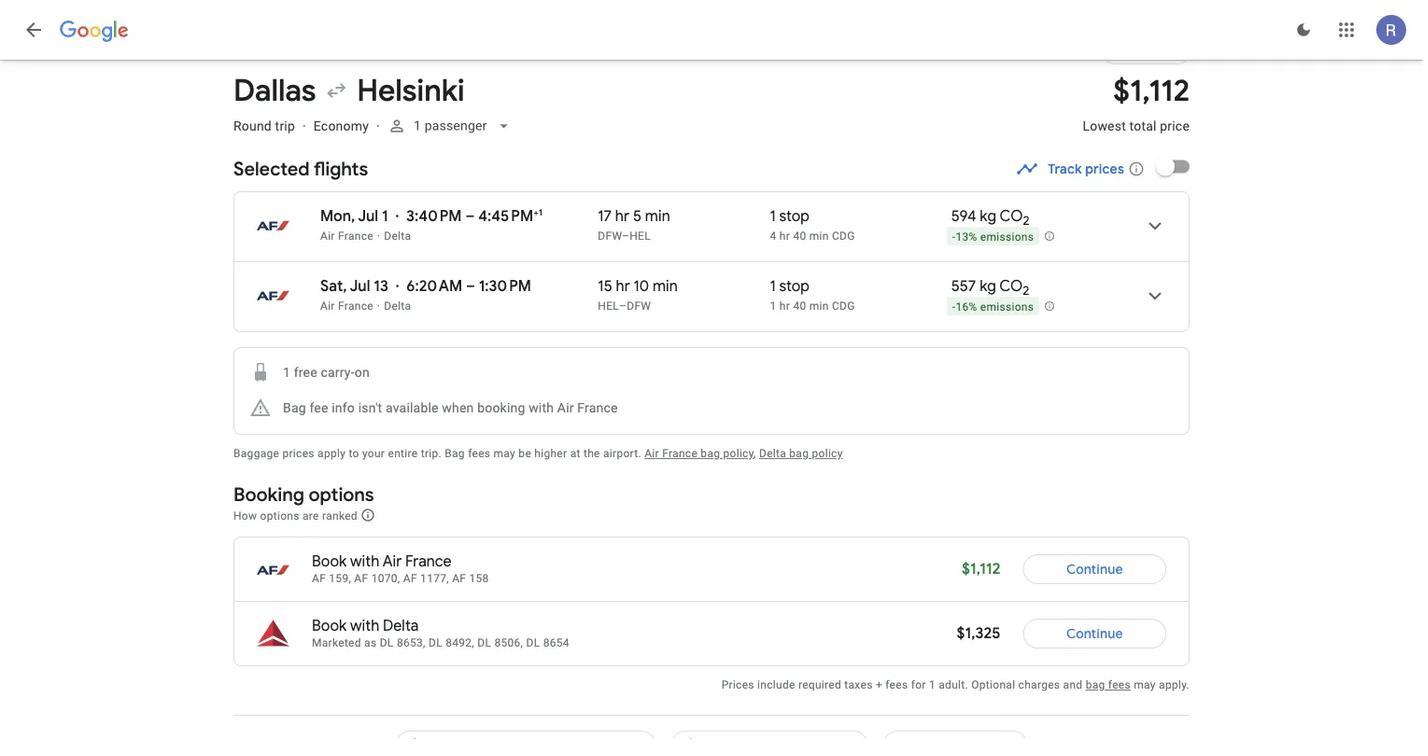 Task type: describe. For each thing, give the bounding box(es) containing it.
0 horizontal spatial bag
[[701, 447, 720, 460]]

track
[[1048, 161, 1082, 177]]

8506,
[[494, 637, 523, 650]]

total duration 15 hr 10 min. element
[[598, 277, 770, 299]]

round
[[233, 118, 272, 134]]

air france bag policy link
[[644, 447, 754, 460]]

6:20 am
[[406, 277, 462, 296]]

2 for 594 kg co
[[1023, 213, 1030, 228]]

prices for baggage
[[282, 447, 314, 460]]

share button
[[1104, 42, 1190, 64]]

learn more about booking options image
[[361, 508, 376, 523]]

optional
[[971, 679, 1015, 692]]

1 horizontal spatial bag
[[789, 447, 809, 460]]

sat, jul 13
[[320, 277, 388, 296]]

+
[[876, 679, 882, 692]]

baggage prices apply to your entire trip.  bag fees may be higher at the airport. air france bag policy , delta bag policy
[[233, 447, 843, 460]]

selected
[[233, 157, 310, 181]]

1 inside 1 stop 4 hr 40 min cdg
[[770, 207, 776, 226]]

continue button for $1,112
[[1023, 547, 1166, 592]]

Arrival time: 1:30 PM. text field
[[479, 277, 531, 296]]

3:40 pm
[[406, 207, 462, 226]]

2 horizontal spatial fees
[[1108, 679, 1131, 692]]

3 dl from the left
[[477, 637, 491, 650]]

isn't
[[358, 400, 382, 416]]

kg for 557
[[980, 277, 996, 296]]

40 for 15 hr 10 min
[[793, 300, 806, 313]]

lowest
[[1083, 118, 1126, 134]]

8653,
[[397, 637, 426, 650]]

emissions for 557 kg co
[[980, 300, 1034, 313]]

france down sat, jul 13 on the left
[[338, 300, 373, 313]]

5
[[633, 207, 641, 226]]

flight details. return flight on saturday, july 13. leaves helsinki airport at 6:20 am on saturday, july 13 and arrives at dallas/fort worth international airport at 1:30 pm on saturday, july 13. image
[[1133, 274, 1177, 318]]

flights
[[314, 157, 368, 181]]

17 hr 5 min dfw – hel
[[598, 207, 670, 243]]

15 hr 10 min hel – dfw
[[598, 277, 678, 313]]

adult.
[[939, 679, 968, 692]]

– inside 15 hr 10 min hel – dfw
[[619, 300, 627, 313]]

0 vertical spatial  image
[[376, 118, 380, 134]]

1 af from the left
[[312, 572, 326, 585]]

0 horizontal spatial fees
[[468, 447, 490, 460]]

continue button for $1,325
[[1023, 612, 1166, 656]]

1070,
[[371, 572, 400, 585]]

continue for $1,325
[[1066, 626, 1123, 642]]

booking options
[[233, 483, 374, 507]]

1 passenger button
[[380, 104, 520, 148]]

how options are ranked
[[233, 509, 361, 522]]

 image for sat, jul 13
[[396, 277, 399, 296]]

trip.
[[421, 447, 442, 460]]

min inside 17 hr 5 min dfw – hel
[[645, 207, 670, 226]]

+1
[[533, 207, 542, 218]]

list containing mon, jul 1
[[234, 192, 1189, 331]]

book with delta marketed as dl 8653, dl 8492, dl 8506, dl 8654
[[312, 617, 569, 650]]

emissions for 594 kg co
[[980, 230, 1034, 243]]

17
[[598, 207, 612, 226]]

jul for sat,
[[350, 277, 370, 296]]

apply.
[[1159, 679, 1190, 692]]

track prices
[[1048, 161, 1124, 177]]

helsinki
[[357, 71, 465, 110]]

the
[[584, 447, 600, 460]]

6:20 am – 1:30 pm
[[406, 277, 531, 296]]

total
[[1129, 118, 1157, 134]]

0 vertical spatial with
[[529, 400, 554, 416]]

info
[[332, 400, 355, 416]]

carry-
[[321, 365, 355, 380]]

as
[[364, 637, 377, 650]]

learn more about booking options element
[[361, 505, 376, 526]]

delta down 13
[[384, 300, 411, 313]]

1177,
[[420, 572, 449, 585]]

delta bag policy link
[[759, 447, 843, 460]]

book for book with air france
[[312, 552, 347, 571]]

none text field containing $1,112
[[1083, 71, 1190, 150]]

change appearance image
[[1281, 7, 1326, 52]]

air inside 'book with air france af 159, af 1070, af 1177, af 158'
[[382, 552, 402, 571]]

baggage
[[233, 447, 279, 460]]

3:40 pm – 4:45 pm +1
[[406, 207, 542, 226]]

$1,112 lowest total price
[[1083, 71, 1190, 134]]

1 policy from the left
[[723, 447, 754, 460]]

Departure time: 6:20 AM. text field
[[406, 277, 462, 296]]

 image for mon, jul 1
[[396, 207, 399, 226]]

flight details. departing flight on monday, july 1. leaves dallas/fort worth international airport at 3:40 pm on monday, july 1 and arrives at helsinki airport at 4:45 pm on tuesday, july 2. image
[[1133, 204, 1177, 248]]

min inside 1 stop 4 hr 40 min cdg
[[809, 230, 829, 243]]

be
[[519, 447, 531, 460]]

how
[[233, 509, 257, 522]]

hr inside 1 stop 4 hr 40 min cdg
[[780, 230, 790, 243]]

co for 594 kg co
[[1000, 207, 1023, 226]]

for
[[911, 679, 926, 692]]

-13% emissions
[[952, 230, 1034, 243]]

594 kg co 2
[[951, 207, 1030, 228]]

40 for 17 hr 5 min
[[793, 230, 806, 243]]

 image for round trip
[[303, 118, 306, 134]]

2 horizontal spatial bag
[[1086, 679, 1105, 692]]

air down mon,
[[320, 230, 335, 243]]

passenger
[[424, 118, 487, 134]]

8654
[[543, 637, 569, 650]]

charges
[[1018, 679, 1060, 692]]

,
[[754, 447, 756, 460]]

air france for sat,
[[320, 300, 373, 313]]

dfw inside 17 hr 5 min dfw – hel
[[598, 230, 622, 243]]

4:45 pm
[[478, 207, 533, 226]]

air down sat, at the top left of page
[[320, 300, 335, 313]]

on
[[355, 365, 370, 380]]

0 horizontal spatial bag
[[283, 400, 306, 416]]

4 dl from the left
[[526, 637, 540, 650]]

book for book with delta
[[312, 617, 347, 636]]

stop for 15 hr 10 min
[[779, 277, 810, 296]]

with for france
[[350, 552, 379, 571]]

fee
[[309, 400, 328, 416]]

159,
[[329, 572, 351, 585]]

16%
[[956, 300, 977, 313]]

required
[[798, 679, 841, 692]]

mon,
[[320, 207, 355, 226]]

include
[[757, 679, 795, 692]]

stop for 17 hr 5 min
[[779, 207, 810, 226]]

$1,112 for $1,112
[[962, 560, 1001, 579]]

free
[[294, 365, 317, 380]]

557
[[951, 277, 976, 296]]

to
[[349, 447, 359, 460]]

marketed
[[312, 637, 361, 650]]

share
[[1139, 45, 1175, 62]]

Departure time: 3:40 PM. text field
[[406, 207, 462, 226]]

total duration 17 hr 5 min. element
[[598, 207, 770, 229]]

dfw inside 15 hr 10 min hel – dfw
[[627, 300, 651, 313]]

booking
[[477, 400, 525, 416]]

price
[[1160, 118, 1190, 134]]

557 kg co 2
[[951, 277, 1029, 299]]

cdg for 557 kg co
[[832, 300, 855, 313]]

when
[[442, 400, 474, 416]]

1 vertical spatial bag
[[445, 447, 465, 460]]

france down mon, jul 1
[[338, 230, 373, 243]]

4
[[770, 230, 776, 243]]

-16% emissions
[[952, 300, 1034, 313]]



Task type: locate. For each thing, give the bounding box(es) containing it.
co inside the 557 kg co 2
[[999, 277, 1023, 296]]

taxes
[[844, 679, 873, 692]]

0 vertical spatial co
[[1000, 207, 1023, 226]]

kg up -16% emissions
[[980, 277, 996, 296]]

2 inside the 557 kg co 2
[[1023, 283, 1029, 299]]

co inside 594 kg co 2
[[1000, 207, 1023, 226]]

0 vertical spatial $1,112
[[1113, 71, 1190, 110]]

with up as on the bottom left of the page
[[350, 617, 379, 636]]

dl right as on the bottom left of the page
[[380, 637, 394, 650]]

1 vertical spatial -
[[952, 300, 956, 313]]

policy left the delta bag policy link
[[723, 447, 754, 460]]

1 vertical spatial dfw
[[627, 300, 651, 313]]

mon, jul 1
[[320, 207, 388, 226]]

hel
[[630, 230, 651, 243], [598, 300, 619, 313]]

hr
[[615, 207, 629, 226], [780, 230, 790, 243], [616, 277, 630, 296], [780, 300, 790, 313]]

hel down 5
[[630, 230, 651, 243]]

min right 5
[[645, 207, 670, 226]]

hr inside 17 hr 5 min dfw – hel
[[615, 207, 629, 226]]

fees right the and
[[1108, 679, 1131, 692]]

0 vertical spatial kg
[[980, 207, 996, 226]]

2 - from the top
[[952, 300, 956, 313]]

cdg down "layover (1 of 1) is a 4 hr 40 min layover at paris charles de gaulle airport in paris." element
[[832, 300, 855, 313]]

2 emissions from the top
[[980, 300, 1034, 313]]

2 up -16% emissions
[[1023, 283, 1029, 299]]

2 stop from the top
[[779, 277, 810, 296]]

airport.
[[603, 447, 641, 460]]

cdg inside 1 stop 4 hr 40 min cdg
[[832, 230, 855, 243]]

1 horizontal spatial may
[[1134, 679, 1156, 692]]

None text field
[[1083, 71, 1190, 150]]

dl right 8653,
[[429, 637, 442, 650]]

1 horizontal spatial bag
[[445, 447, 465, 460]]

bag left fee
[[283, 400, 306, 416]]

options up ranked
[[309, 483, 374, 507]]

1 vertical spatial $1,112
[[962, 560, 1001, 579]]

air
[[320, 230, 335, 243], [320, 300, 335, 313], [557, 400, 574, 416], [644, 447, 659, 460], [382, 552, 402, 571]]

list
[[234, 192, 1189, 331]]

bag right ,
[[789, 447, 809, 460]]

at
[[570, 447, 581, 460]]

$1,112 up total
[[1113, 71, 1190, 110]]

$1,325
[[957, 624, 1001, 643]]

continue for $1,112
[[1066, 561, 1123, 578]]

0 vertical spatial dfw
[[598, 230, 622, 243]]

1112 US dollars text field
[[962, 560, 1001, 579]]

 image
[[376, 118, 380, 134], [377, 300, 380, 313]]

air france
[[320, 230, 373, 243], [320, 300, 373, 313]]

1 vertical spatial continue
[[1066, 626, 1123, 642]]

0 vertical spatial 1 stop flight. element
[[770, 207, 810, 229]]

hr inside the 1 stop 1 hr 40 min cdg
[[780, 300, 790, 313]]

1 kg from the top
[[980, 207, 996, 226]]

0 vertical spatial emissions
[[980, 230, 1034, 243]]

0 vertical spatial may
[[494, 447, 516, 460]]

Dallas to Helsinki and back text field
[[233, 71, 1060, 110]]

1 inside the 1 passenger popup button
[[413, 118, 421, 134]]

stop up "layover (1 of 1) is a 4 hr 40 min layover at paris charles de gaulle airport in paris." element
[[779, 207, 810, 226]]

book inside 'book with air france af 159, af 1070, af 1177, af 158'
[[312, 552, 347, 571]]

book inside "book with delta marketed as dl 8653, dl 8492, dl 8506, dl 8654"
[[312, 617, 347, 636]]

 image inside departing flight on monday, july 1. leaves dallas/fort worth international airport at 3:40 pm on monday, july 1 and arrives at helsinki airport at 4:45 pm on tuesday, july 2. "element"
[[396, 207, 399, 226]]

france inside 'book with air france af 159, af 1070, af 1177, af 158'
[[405, 552, 452, 571]]

1 vertical spatial cdg
[[832, 300, 855, 313]]

1 emissions from the top
[[980, 230, 1034, 243]]

1 stop flight. element for 15 hr 10 min
[[770, 277, 810, 299]]

bag right the and
[[1086, 679, 1105, 692]]

2 40 from the top
[[793, 300, 806, 313]]

fees left be
[[468, 447, 490, 460]]

 image right trip
[[303, 118, 306, 134]]

1112 us dollars element
[[1113, 71, 1190, 110]]

0 vertical spatial continue button
[[1023, 547, 1166, 592]]

2 air france from the top
[[320, 300, 373, 313]]

france up 1177,
[[405, 552, 452, 571]]

bag
[[701, 447, 720, 460], [789, 447, 809, 460], [1086, 679, 1105, 692]]

go back image
[[22, 19, 45, 41]]

prices left learn more about tracked prices icon
[[1085, 161, 1124, 177]]

1 horizontal spatial prices
[[1085, 161, 1124, 177]]

and
[[1063, 679, 1083, 692]]

1 continue button from the top
[[1023, 547, 1166, 592]]

entire
[[388, 447, 418, 460]]

prices
[[721, 679, 754, 692]]

1 stop flight. element for 17 hr 5 min
[[770, 207, 810, 229]]

1 40 from the top
[[793, 230, 806, 243]]

- down 594
[[952, 230, 956, 243]]

2 for 557 kg co
[[1023, 283, 1029, 299]]

main content
[[233, 27, 1190, 693]]

1 2 from the top
[[1023, 213, 1030, 228]]

0 vertical spatial book
[[312, 552, 347, 571]]

stop down 1 stop 4 hr 40 min cdg
[[779, 277, 810, 296]]

1 continue from the top
[[1066, 561, 1123, 578]]

may
[[494, 447, 516, 460], [1134, 679, 1156, 692]]

1
[[413, 118, 421, 134], [382, 207, 388, 226], [770, 207, 776, 226], [770, 277, 776, 296], [770, 300, 776, 313], [283, 365, 290, 380], [929, 679, 936, 692]]

8492,
[[446, 637, 474, 650]]

trip
[[275, 118, 295, 134]]

available
[[386, 400, 439, 416]]

3 af from the left
[[403, 572, 417, 585]]

1 horizontal spatial dfw
[[627, 300, 651, 313]]

1 vertical spatial co
[[999, 277, 1023, 296]]

kg inside the 557 kg co 2
[[980, 277, 996, 296]]

delta inside "book with delta marketed as dl 8653, dl 8492, dl 8506, dl 8654"
[[383, 617, 419, 636]]

co for 557 kg co
[[999, 277, 1023, 296]]

continue
[[1066, 561, 1123, 578], [1066, 626, 1123, 642]]

jul for mon,
[[358, 207, 378, 226]]

with inside 'book with air france af 159, af 1070, af 1177, af 158'
[[350, 552, 379, 571]]

4 af from the left
[[452, 572, 466, 585]]

layover (1 of 1) is a 4 hr 40 min layover at paris charles de gaulle airport in paris. element
[[770, 229, 942, 244]]

economy
[[314, 118, 369, 134]]

layover (1 of 1) is a 1 hr 40 min layover at paris charles de gaulle airport in paris. element
[[770, 299, 942, 314]]

1 horizontal spatial options
[[309, 483, 374, 507]]

 image inside the return flight on saturday, july 13. leaves helsinki airport at 6:20 am on saturday, july 13 and arrives at dallas/fort worth international airport at 1:30 pm on saturday, july 13. element
[[396, 277, 399, 296]]

1 vertical spatial emissions
[[980, 300, 1034, 313]]

min down "layover (1 of 1) is a 4 hr 40 min layover at paris charles de gaulle airport in paris." element
[[809, 300, 829, 313]]

af right '159,'
[[354, 572, 368, 585]]

hr left 5
[[615, 207, 629, 226]]

bag fees button
[[1086, 679, 1131, 692]]

emissions down the 557 kg co 2
[[980, 300, 1034, 313]]

kg for 594
[[980, 207, 996, 226]]

10
[[634, 277, 649, 296]]

1325 US dollars text field
[[957, 624, 1001, 643]]

13
[[374, 277, 388, 296]]

2 book from the top
[[312, 617, 347, 636]]

prices left the apply
[[282, 447, 314, 460]]

with up 1070,
[[350, 552, 379, 571]]

2 policy from the left
[[812, 447, 843, 460]]

1 vertical spatial continue button
[[1023, 612, 1166, 656]]

1 vertical spatial stop
[[779, 277, 810, 296]]

1 vertical spatial 1 stop flight. element
[[770, 277, 810, 299]]

1 air france from the top
[[320, 230, 373, 243]]

dfw down 17
[[598, 230, 622, 243]]

158
[[469, 572, 489, 585]]

dl left "8654"
[[526, 637, 540, 650]]

bag left ,
[[701, 447, 720, 460]]

jul right mon,
[[358, 207, 378, 226]]

hr right 4 on the right
[[780, 230, 790, 243]]

1 vertical spatial 40
[[793, 300, 806, 313]]

france
[[338, 230, 373, 243], [338, 300, 373, 313], [577, 400, 618, 416], [662, 447, 698, 460], [405, 552, 452, 571]]

af left 158
[[452, 572, 466, 585]]

booking
[[233, 483, 304, 507]]

1 vertical spatial  image
[[377, 300, 380, 313]]

1 vertical spatial kg
[[980, 277, 996, 296]]

40 down 1 stop 4 hr 40 min cdg
[[793, 300, 806, 313]]

0 vertical spatial jul
[[358, 207, 378, 226]]

1 vertical spatial options
[[260, 509, 299, 522]]

book with air france af 159, af 1070, af 1177, af 158
[[312, 552, 489, 585]]

0 horizontal spatial prices
[[282, 447, 314, 460]]

cdg inside the 1 stop 1 hr 40 min cdg
[[832, 300, 855, 313]]

1 co from the top
[[1000, 207, 1023, 226]]

ranked
[[322, 509, 358, 522]]

2 continue from the top
[[1066, 626, 1123, 642]]

40 right 4 on the right
[[793, 230, 806, 243]]

1 vertical spatial 2
[[1023, 283, 1029, 299]]

-
[[952, 230, 956, 243], [952, 300, 956, 313]]

options for booking
[[309, 483, 374, 507]]

kg up -13% emissions
[[980, 207, 996, 226]]

$1,112 up "$1,325"
[[962, 560, 1001, 579]]

delta
[[384, 230, 411, 243], [384, 300, 411, 313], [759, 447, 786, 460], [383, 617, 419, 636]]

0 horizontal spatial may
[[494, 447, 516, 460]]

 image down mon, jul 1
[[377, 230, 380, 243]]

0 horizontal spatial options
[[260, 509, 299, 522]]

0 horizontal spatial dfw
[[598, 230, 622, 243]]

policy right ,
[[812, 447, 843, 460]]

hel down 15
[[598, 300, 619, 313]]

main content containing dallas
[[233, 27, 1190, 693]]

2 af from the left
[[354, 572, 368, 585]]

apply
[[318, 447, 346, 460]]

book up marketed
[[312, 617, 347, 636]]

prices for track
[[1085, 161, 1124, 177]]

0 vertical spatial bag
[[283, 400, 306, 416]]

15
[[598, 277, 612, 296]]

co up -16% emissions
[[999, 277, 1023, 296]]

 image left 'departure time: 3:40 pm.' text field on the top left of the page
[[396, 207, 399, 226]]

dl
[[380, 637, 394, 650], [429, 637, 442, 650], [477, 637, 491, 650], [526, 637, 540, 650]]

af left '159,'
[[312, 572, 326, 585]]

1 1 stop flight. element from the top
[[770, 207, 810, 229]]

bag right trip.
[[445, 447, 465, 460]]

min inside 15 hr 10 min hel – dfw
[[653, 277, 678, 296]]

2 kg from the top
[[980, 277, 996, 296]]

min inside the 1 stop 1 hr 40 min cdg
[[809, 300, 829, 313]]

- down 557
[[952, 300, 956, 313]]

 image right economy
[[376, 118, 380, 134]]

air up "at"
[[557, 400, 574, 416]]

air france down sat, jul 13 on the left
[[320, 300, 373, 313]]

air france down mon, jul 1
[[320, 230, 373, 243]]

0 vertical spatial hel
[[630, 230, 651, 243]]

hr right 15
[[616, 277, 630, 296]]

air up 1070,
[[382, 552, 402, 571]]

book up '159,'
[[312, 552, 347, 571]]

2 2 from the top
[[1023, 283, 1029, 299]]

stop
[[779, 207, 810, 226], [779, 277, 810, 296]]

0 vertical spatial continue
[[1066, 561, 1123, 578]]

prices include required taxes + fees for 1 adult. optional charges and bag fees may apply.
[[721, 679, 1190, 692]]

prices
[[1085, 161, 1124, 177], [282, 447, 314, 460]]

delta right ,
[[759, 447, 786, 460]]

air france for mon,
[[320, 230, 373, 243]]

france right airport.
[[662, 447, 698, 460]]

learn more about tracked prices image
[[1128, 161, 1145, 177]]

selected flights
[[233, 157, 368, 181]]

0 vertical spatial 2
[[1023, 213, 1030, 228]]

are
[[303, 509, 319, 522]]

40 inside the 1 stop 1 hr 40 min cdg
[[793, 300, 806, 313]]

1 book from the top
[[312, 552, 347, 571]]

1 vertical spatial hel
[[598, 300, 619, 313]]

2 co from the top
[[999, 277, 1023, 296]]

bag
[[283, 400, 306, 416], [445, 447, 465, 460]]

1 stop flight. element
[[770, 207, 810, 229], [770, 277, 810, 299]]

dfw
[[598, 230, 622, 243], [627, 300, 651, 313]]

- for 557 kg co
[[952, 300, 956, 313]]

 image
[[303, 118, 306, 134], [396, 207, 399, 226], [377, 230, 380, 243], [396, 277, 399, 296]]

0 horizontal spatial policy
[[723, 447, 754, 460]]

1 free carry-on
[[283, 365, 370, 380]]

with for marketed
[[350, 617, 379, 636]]

$1,112 for $1,112 lowest total price
[[1113, 71, 1190, 110]]

delta down departing flight on monday, july 1. leaves dallas/fort worth international airport at 3:40 pm on monday, july 1 and arrives at helsinki airport at 4:45 pm on tuesday, july 2. "element" at the top of page
[[384, 230, 411, 243]]

air right airport.
[[644, 447, 659, 460]]

return flight on saturday, july 13. leaves helsinki airport at 6:20 am on saturday, july 13 and arrives at dallas/fort worth international airport at 1:30 pm on saturday, july 13. element
[[320, 277, 531, 296]]

bag fee info isn't available when booking with air france
[[283, 400, 618, 416]]

– inside 17 hr 5 min dfw – hel
[[622, 230, 630, 243]]

1 dl from the left
[[380, 637, 394, 650]]

$1,112 inside $1,112 lowest total price
[[1113, 71, 1190, 110]]

0 vertical spatial cdg
[[832, 230, 855, 243]]

Arrival time: 4:45 PM on  Tuesday, July 2. text field
[[478, 207, 542, 226]]

hel inside 17 hr 5 min dfw – hel
[[630, 230, 651, 243]]

1 stop flight. element down 4 on the right
[[770, 277, 810, 299]]

cdg for 594 kg co
[[832, 230, 855, 243]]

1 horizontal spatial $1,112
[[1113, 71, 1190, 110]]

2 cdg from the top
[[832, 300, 855, 313]]

2 1 stop flight. element from the top
[[770, 277, 810, 299]]

dfw down 10
[[627, 300, 651, 313]]

0 vertical spatial options
[[309, 483, 374, 507]]

fees right the +
[[885, 679, 908, 692]]

af left 1177,
[[403, 572, 417, 585]]

 image down 13
[[377, 300, 380, 313]]

0 vertical spatial 40
[[793, 230, 806, 243]]

1 stop from the top
[[779, 207, 810, 226]]

may left be
[[494, 447, 516, 460]]

options down booking
[[260, 509, 299, 522]]

1 vertical spatial may
[[1134, 679, 1156, 692]]

co up -13% emissions
[[1000, 207, 1023, 226]]

1 stop 1 hr 40 min cdg
[[770, 277, 855, 313]]

1 vertical spatial jul
[[350, 277, 370, 296]]

0 horizontal spatial hel
[[598, 300, 619, 313]]

emissions down 594 kg co 2
[[980, 230, 1034, 243]]

1 vertical spatial air france
[[320, 300, 373, 313]]

with right booking
[[529, 400, 554, 416]]

- for 594 kg co
[[952, 230, 956, 243]]

0 vertical spatial prices
[[1085, 161, 1124, 177]]

40
[[793, 230, 806, 243], [793, 300, 806, 313]]

0 vertical spatial air france
[[320, 230, 373, 243]]

1 vertical spatial book
[[312, 617, 347, 636]]

0 horizontal spatial $1,112
[[962, 560, 1001, 579]]

min
[[645, 207, 670, 226], [809, 230, 829, 243], [653, 277, 678, 296], [809, 300, 829, 313]]

1 stop flight. element up 4 on the right
[[770, 207, 810, 229]]

0 vertical spatial -
[[952, 230, 956, 243]]

with inside "book with delta marketed as dl 8653, dl 8492, dl 8506, dl 8654"
[[350, 617, 379, 636]]

1 vertical spatial with
[[350, 552, 379, 571]]

min right 4 on the right
[[809, 230, 829, 243]]

stop inside the 1 stop 1 hr 40 min cdg
[[779, 277, 810, 296]]

kg inside 594 kg co 2
[[980, 207, 996, 226]]

may left apply. at right bottom
[[1134, 679, 1156, 692]]

 image right 13
[[396, 277, 399, 296]]

1 cdg from the top
[[832, 230, 855, 243]]

1 horizontal spatial policy
[[812, 447, 843, 460]]

1 horizontal spatial fees
[[885, 679, 908, 692]]

hel inside 15 hr 10 min hel – dfw
[[598, 300, 619, 313]]

40 inside 1 stop 4 hr 40 min cdg
[[793, 230, 806, 243]]

sat,
[[320, 277, 347, 296]]

1 passenger
[[413, 118, 487, 134]]

departing flight on monday, july 1. leaves dallas/fort worth international airport at 3:40 pm on monday, july 1 and arrives at helsinki airport at 4:45 pm on tuesday, july 2. element
[[320, 207, 542, 226]]

2 continue button from the top
[[1023, 612, 1166, 656]]

0 vertical spatial stop
[[779, 207, 810, 226]]

2 inside 594 kg co 2
[[1023, 213, 1030, 228]]

1 vertical spatial prices
[[282, 447, 314, 460]]

2
[[1023, 213, 1030, 228], [1023, 283, 1029, 299]]

hr inside 15 hr 10 min hel – dfw
[[616, 277, 630, 296]]

delta up 8653,
[[383, 617, 419, 636]]

fees
[[468, 447, 490, 460], [885, 679, 908, 692], [1108, 679, 1131, 692]]

2 vertical spatial with
[[350, 617, 379, 636]]

2 up -13% emissions
[[1023, 213, 1030, 228]]

 image inside list
[[377, 300, 380, 313]]

13%
[[956, 230, 977, 243]]

higher
[[534, 447, 567, 460]]

france up the
[[577, 400, 618, 416]]

2 dl from the left
[[429, 637, 442, 650]]

1 horizontal spatial hel
[[630, 230, 651, 243]]

jul left 13
[[350, 277, 370, 296]]

options for how
[[260, 509, 299, 522]]

round trip
[[233, 118, 295, 134]]

min right 10
[[653, 277, 678, 296]]

dl left 8506,
[[477, 637, 491, 650]]

stop inside 1 stop 4 hr 40 min cdg
[[779, 207, 810, 226]]

1 - from the top
[[952, 230, 956, 243]]

hr down 1 stop 4 hr 40 min cdg
[[780, 300, 790, 313]]

cdg up the 1 stop 1 hr 40 min cdg
[[832, 230, 855, 243]]

1 stop 4 hr 40 min cdg
[[770, 207, 855, 243]]

Flight numbers AF 159, AF 1070, AF 1177, AF 158 text field
[[312, 572, 489, 585]]



Task type: vqa. For each thing, say whether or not it's contained in the screenshot.
12,
no



